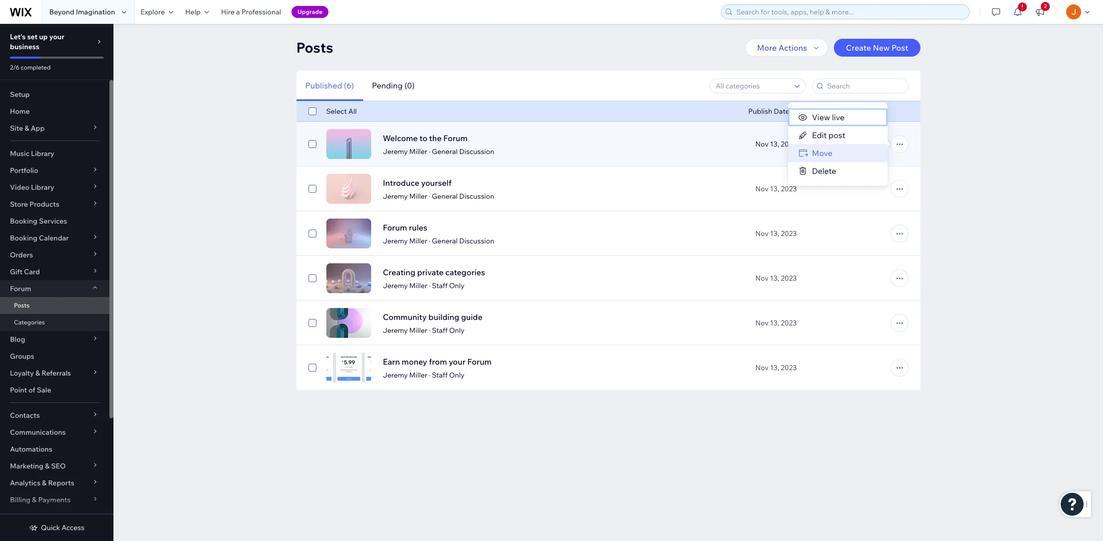 Task type: vqa. For each thing, say whether or not it's contained in the screenshot.


Task type: locate. For each thing, give the bounding box(es) containing it.
booking calendar
[[10, 234, 69, 243]]

2 discussion from the top
[[459, 192, 494, 201]]

video library
[[10, 183, 54, 192]]

1 2023 from the top
[[781, 140, 797, 149]]

forum rules link
[[383, 222, 427, 234]]

3 staff from the top
[[432, 371, 448, 380]]

staff down building
[[432, 326, 448, 335]]

jeremy down creating
[[383, 282, 408, 291]]

1 vertical spatial booking
[[10, 234, 37, 243]]

3 only from the top
[[449, 371, 465, 380]]

staff down from at the bottom left of page
[[432, 371, 448, 380]]

post right "post"
[[861, 140, 876, 149]]

0 horizontal spatial view
[[812, 112, 830, 122]]

6 miller from the top
[[409, 371, 427, 380]]

site
[[10, 124, 23, 133]]

2 vertical spatial only
[[449, 371, 465, 380]]

of
[[29, 386, 35, 395]]

nov 13, 2023
[[756, 140, 797, 149], [756, 185, 797, 194], [756, 229, 797, 238], [756, 274, 797, 283], [756, 319, 797, 328], [756, 364, 797, 373]]

groups
[[10, 352, 34, 361]]

nov for introduce yourself
[[756, 185, 769, 194]]

0 vertical spatial only
[[449, 282, 465, 291]]

miller down money
[[409, 371, 427, 380]]

forum right from at the bottom left of page
[[467, 357, 492, 367]]

& for billing
[[32, 496, 37, 505]]

site & app button
[[0, 120, 109, 137]]

1 horizontal spatial post
[[892, 43, 908, 53]]

1 vertical spatial only
[[449, 326, 465, 335]]

3 miller from the top
[[409, 237, 427, 246]]

staff down creating private categories "link"
[[432, 282, 448, 291]]

jeremy inside forum rules jeremy miller · general discussion
[[383, 237, 408, 246]]

2023
[[781, 140, 797, 149], [781, 185, 797, 194], [781, 229, 797, 238], [781, 274, 797, 283], [781, 319, 797, 328], [781, 364, 797, 373]]

1 only from the top
[[449, 282, 465, 291]]

6 nov from the top
[[756, 364, 769, 373]]

forum left 'rules'
[[383, 223, 407, 233]]

forum inside welcome to the forum jeremy miller · general discussion
[[443, 133, 468, 143]]

published (6) button
[[296, 71, 363, 101]]

posts down upgrade button
[[296, 39, 333, 56]]

discussion inside introduce yourself jeremy miller · general discussion
[[459, 192, 494, 201]]

create new post button
[[834, 39, 920, 57]]

2
[[1044, 3, 1047, 9]]

loyalty & referrals
[[10, 369, 71, 378]]

& for analytics
[[42, 479, 47, 488]]

view post
[[843, 140, 876, 149]]

nov 13, 2023 for earn money from your forum
[[756, 364, 797, 373]]

view inside view post button
[[843, 140, 859, 149]]

hire a professional
[[221, 7, 281, 16]]

music library link
[[0, 145, 109, 162]]

setup link
[[0, 86, 109, 103]]

discussion
[[459, 147, 494, 156], [459, 192, 494, 201], [459, 237, 494, 246]]

only down categories
[[449, 282, 465, 291]]

staff for private
[[432, 282, 448, 291]]

2023 for welcome to the forum
[[781, 140, 797, 149]]

3 2023 from the top
[[781, 229, 797, 238]]

your right from at the bottom left of page
[[449, 357, 466, 367]]

nov for forum rules
[[756, 229, 769, 238]]

home
[[10, 107, 30, 116]]

library inside "link"
[[31, 149, 54, 158]]

your right 'up'
[[49, 32, 64, 41]]

point of sale
[[10, 386, 51, 395]]

posts inside sidebar element
[[14, 302, 29, 310]]

1 vertical spatial view
[[843, 140, 859, 149]]

1 vertical spatial library
[[31, 183, 54, 192]]

4 · from the top
[[429, 282, 430, 291]]

1 miller from the top
[[409, 147, 427, 156]]

jeremy inside earn money from your forum jeremy miller · staff only
[[383, 371, 408, 380]]

more
[[757, 43, 777, 53]]

marketing & seo
[[10, 462, 66, 471]]

4 2023 from the top
[[781, 274, 797, 283]]

discussion inside forum rules jeremy miller · general discussion
[[459, 237, 494, 246]]

posts up categories
[[14, 302, 29, 310]]

2 nov 13, 2023 from the top
[[756, 185, 797, 194]]

13, for introduce yourself
[[770, 185, 779, 194]]

6 jeremy from the top
[[383, 371, 408, 380]]

None checkbox
[[308, 228, 316, 240], [308, 317, 316, 329], [308, 362, 316, 374], [308, 228, 316, 240], [308, 317, 316, 329], [308, 362, 316, 374]]

only inside creating private categories jeremy miller · staff only
[[449, 282, 465, 291]]

2 booking from the top
[[10, 234, 37, 243]]

1 13, from the top
[[770, 140, 779, 149]]

setup
[[10, 90, 30, 99]]

posts
[[296, 39, 333, 56], [14, 302, 29, 310]]

0 vertical spatial booking
[[10, 217, 37, 226]]

library for video library
[[31, 183, 54, 192]]

miller down 'rules'
[[409, 237, 427, 246]]

only down building
[[449, 326, 465, 335]]

2 library from the top
[[31, 183, 54, 192]]

point
[[10, 386, 27, 395]]

1 staff from the top
[[432, 282, 448, 291]]

1 vertical spatial posts
[[14, 302, 29, 310]]

1 vertical spatial general
[[432, 192, 458, 201]]

· down private
[[429, 282, 430, 291]]

3 nov 13, 2023 from the top
[[756, 229, 797, 238]]

services
[[39, 217, 67, 226]]

tab list containing published (6)
[[296, 71, 424, 101]]

library
[[31, 149, 54, 158], [31, 183, 54, 192]]

0 vertical spatial your
[[49, 32, 64, 41]]

2023 for earn money from your forum
[[781, 364, 797, 373]]

nov 13, 2023 for community building guide
[[756, 319, 797, 328]]

miller down community at the left of page
[[409, 326, 427, 335]]

jeremy down earn
[[383, 371, 408, 380]]

live
[[832, 112, 845, 122]]

booking inside popup button
[[10, 234, 37, 243]]

earn
[[383, 357, 400, 367]]

& right billing
[[32, 496, 37, 505]]

1 · from the top
[[429, 147, 430, 156]]

staff inside creating private categories jeremy miller · staff only
[[432, 282, 448, 291]]

0 horizontal spatial post
[[861, 140, 876, 149]]

home link
[[0, 103, 109, 120]]

jeremy down forum rules link
[[383, 237, 408, 246]]

earn money from your forum jeremy miller · staff only
[[383, 357, 492, 380]]

booking for booking services
[[10, 217, 37, 226]]

·
[[429, 147, 430, 156], [429, 192, 430, 201], [429, 237, 430, 246], [429, 282, 430, 291], [429, 326, 430, 335], [429, 371, 430, 380]]

0 vertical spatial staff
[[432, 282, 448, 291]]

2023 for forum rules
[[781, 229, 797, 238]]

blog button
[[0, 331, 109, 348]]

categories
[[445, 268, 485, 278]]

5 2023 from the top
[[781, 319, 797, 328]]

1 vertical spatial staff
[[432, 326, 448, 335]]

5 jeremy from the top
[[383, 326, 408, 335]]

0 vertical spatial general
[[432, 147, 458, 156]]

2 nov from the top
[[756, 185, 769, 194]]

1 vertical spatial your
[[449, 357, 466, 367]]

general inside forum rules jeremy miller · general discussion
[[432, 237, 458, 246]]

2 vertical spatial discussion
[[459, 237, 494, 246]]

imagination
[[76, 7, 115, 16]]

· inside welcome to the forum jeremy miller · general discussion
[[429, 147, 430, 156]]

forum inside dropdown button
[[10, 285, 31, 294]]

staff inside community building guide jeremy miller · staff only
[[432, 326, 448, 335]]

your inside let's set up your business
[[49, 32, 64, 41]]

2023 for creating private categories
[[781, 274, 797, 283]]

2 general from the top
[[432, 192, 458, 201]]

general for yourself
[[432, 192, 458, 201]]

only inside community building guide jeremy miller · staff only
[[449, 326, 465, 335]]

2 vertical spatial staff
[[432, 371, 448, 380]]

store
[[10, 200, 28, 209]]

library up portfolio popup button
[[31, 149, 54, 158]]

nov for welcome to the forum
[[756, 140, 769, 149]]

2 · from the top
[[429, 192, 430, 201]]

· inside community building guide jeremy miller · staff only
[[429, 326, 430, 335]]

miller down to
[[409, 147, 427, 156]]

· down community building guide link
[[429, 326, 430, 335]]

1 horizontal spatial your
[[449, 357, 466, 367]]

5 miller from the top
[[409, 326, 427, 335]]

post right the new
[[892, 43, 908, 53]]

jeremy down welcome
[[383, 147, 408, 156]]

2 13, from the top
[[770, 185, 779, 194]]

jeremy inside creating private categories jeremy miller · staff only
[[383, 282, 408, 291]]

1 horizontal spatial view
[[843, 140, 859, 149]]

store products button
[[0, 196, 109, 213]]

menu
[[788, 108, 888, 180]]

2 miller from the top
[[409, 192, 427, 201]]

miller inside creating private categories jeremy miller · staff only
[[409, 282, 427, 291]]

5 nov 13, 2023 from the top
[[756, 319, 797, 328]]

money
[[402, 357, 427, 367]]

jeremy down community at the left of page
[[383, 326, 408, 335]]

13, for welcome to the forum
[[770, 140, 779, 149]]

tab list
[[296, 71, 424, 101]]

view inside "view live" button
[[812, 112, 830, 122]]

1 booking from the top
[[10, 217, 37, 226]]

1 horizontal spatial posts
[[296, 39, 333, 56]]

0 vertical spatial library
[[31, 149, 54, 158]]

billing & payments button
[[0, 492, 109, 509]]

booking
[[10, 217, 37, 226], [10, 234, 37, 243]]

nov for community building guide
[[756, 319, 769, 328]]

6 13, from the top
[[770, 364, 779, 373]]

miller inside earn money from your forum jeremy miller · staff only
[[409, 371, 427, 380]]

forum down gift
[[10, 285, 31, 294]]

quick
[[41, 524, 60, 533]]

· down "welcome to the forum" link
[[429, 147, 430, 156]]

rules
[[409, 223, 427, 233]]

4 nov 13, 2023 from the top
[[756, 274, 797, 283]]

6 2023 from the top
[[781, 364, 797, 373]]

2 staff from the top
[[432, 326, 448, 335]]

community building guide link
[[383, 312, 483, 323]]

2 vertical spatial general
[[432, 237, 458, 246]]

create
[[846, 43, 871, 53]]

13, for community building guide
[[770, 319, 779, 328]]

nov 13, 2023 for forum rules
[[756, 229, 797, 238]]

forum inside forum rules jeremy miller · general discussion
[[383, 223, 407, 233]]

& left the seo
[[45, 462, 50, 471]]

earn money from your forum link
[[383, 356, 492, 368]]

all
[[348, 107, 357, 116]]

booking down "store"
[[10, 217, 37, 226]]

1 nov from the top
[[756, 140, 769, 149]]

6 nov 13, 2023 from the top
[[756, 364, 797, 373]]

your inside earn money from your forum jeremy miller · staff only
[[449, 357, 466, 367]]

4 jeremy from the top
[[383, 282, 408, 291]]

2 jeremy from the top
[[383, 192, 408, 201]]

1 vertical spatial discussion
[[459, 192, 494, 201]]

1 library from the top
[[31, 149, 54, 158]]

only down earn money from your forum link
[[449, 371, 465, 380]]

forum right the
[[443, 133, 468, 143]]

automations
[[10, 445, 52, 454]]

miller down private
[[409, 282, 427, 291]]

published
[[305, 81, 342, 91]]

0 vertical spatial post
[[892, 43, 908, 53]]

1 discussion from the top
[[459, 147, 494, 156]]

3 jeremy from the top
[[383, 237, 408, 246]]

& right loyalty
[[35, 369, 40, 378]]

& inside dropdown button
[[35, 369, 40, 378]]

nov 13, 2023 for introduce yourself
[[756, 185, 797, 194]]

forum rules jeremy miller · general discussion
[[383, 223, 494, 246]]

5 nov from the top
[[756, 319, 769, 328]]

· inside forum rules jeremy miller · general discussion
[[429, 237, 430, 246]]

3 13, from the top
[[770, 229, 779, 238]]

products
[[29, 200, 59, 209]]

staff for building
[[432, 326, 448, 335]]

discussion inside welcome to the forum jeremy miller · general discussion
[[459, 147, 494, 156]]

· down yourself
[[429, 192, 430, 201]]

· up private
[[429, 237, 430, 246]]

1 general from the top
[[432, 147, 458, 156]]

& inside popup button
[[42, 479, 47, 488]]

seo
[[51, 462, 66, 471]]

0 horizontal spatial your
[[49, 32, 64, 41]]

· down earn money from your forum link
[[429, 371, 430, 380]]

0 vertical spatial view
[[812, 112, 830, 122]]

jeremy down introduce
[[383, 192, 408, 201]]

2 2023 from the top
[[781, 185, 797, 194]]

nov
[[756, 140, 769, 149], [756, 185, 769, 194], [756, 229, 769, 238], [756, 274, 769, 283], [756, 319, 769, 328], [756, 364, 769, 373]]

& right site
[[25, 124, 29, 133]]

only for categories
[[449, 282, 465, 291]]

2 only from the top
[[449, 326, 465, 335]]

general up creating private categories "link"
[[432, 237, 458, 246]]

view for view live
[[812, 112, 830, 122]]

sale
[[37, 386, 51, 395]]

4 miller from the top
[[409, 282, 427, 291]]

3 · from the top
[[429, 237, 430, 246]]

1 jeremy from the top
[[383, 147, 408, 156]]

& left reports at the left bottom
[[42, 479, 47, 488]]

0 vertical spatial posts
[[296, 39, 333, 56]]

general inside introduce yourself jeremy miller · general discussion
[[432, 192, 458, 201]]

&
[[25, 124, 29, 133], [35, 369, 40, 378], [45, 462, 50, 471], [42, 479, 47, 488], [32, 496, 37, 505]]

3 nov from the top
[[756, 229, 769, 238]]

discussion for forum rules
[[459, 237, 494, 246]]

3 discussion from the top
[[459, 237, 494, 246]]

5 13, from the top
[[770, 319, 779, 328]]

0 vertical spatial discussion
[[459, 147, 494, 156]]

4 13, from the top
[[770, 274, 779, 283]]

& for marketing
[[45, 462, 50, 471]]

select
[[326, 107, 347, 116]]

marketing
[[10, 462, 43, 471]]

miller
[[409, 147, 427, 156], [409, 192, 427, 201], [409, 237, 427, 246], [409, 282, 427, 291], [409, 326, 427, 335], [409, 371, 427, 380]]

1 nov 13, 2023 from the top
[[756, 140, 797, 149]]

set
[[27, 32, 37, 41]]

marketing & seo button
[[0, 458, 109, 475]]

view for view post
[[843, 140, 859, 149]]

nov for creating private categories
[[756, 274, 769, 283]]

4 nov from the top
[[756, 274, 769, 283]]

miller down introduce yourself link
[[409, 192, 427, 201]]

general down the
[[432, 147, 458, 156]]

view live
[[812, 112, 845, 122]]

library inside popup button
[[31, 183, 54, 192]]

to
[[420, 133, 427, 143]]

6 · from the top
[[429, 371, 430, 380]]

music
[[10, 149, 29, 158]]

& inside dropdown button
[[25, 124, 29, 133]]

portfolio
[[10, 166, 38, 175]]

0 horizontal spatial posts
[[14, 302, 29, 310]]

· inside earn money from your forum jeremy miller · staff only
[[429, 371, 430, 380]]

5 · from the top
[[429, 326, 430, 335]]

library up products
[[31, 183, 54, 192]]

booking up orders
[[10, 234, 37, 243]]

general down yourself
[[432, 192, 458, 201]]

13, for forum rules
[[770, 229, 779, 238]]

None checkbox
[[308, 105, 316, 117], [308, 138, 316, 150], [308, 183, 316, 195], [308, 273, 316, 285], [308, 105, 316, 117], [308, 138, 316, 150], [308, 183, 316, 195], [308, 273, 316, 285]]

3 general from the top
[[432, 237, 458, 246]]

the
[[429, 133, 442, 143]]



Task type: describe. For each thing, give the bounding box(es) containing it.
move
[[812, 148, 833, 158]]

nov for earn money from your forum
[[756, 364, 769, 373]]

1 vertical spatial post
[[861, 140, 876, 149]]

upgrade button
[[292, 6, 329, 18]]

create new post
[[846, 43, 908, 53]]

blog
[[10, 335, 25, 344]]

gift card
[[10, 268, 40, 277]]

categories link
[[0, 314, 109, 331]]

booking services
[[10, 217, 67, 226]]

welcome
[[383, 133, 418, 143]]

let's
[[10, 32, 26, 41]]

reports
[[48, 479, 74, 488]]

view post button
[[834, 137, 884, 152]]

video library button
[[0, 179, 109, 196]]

edit
[[812, 130, 827, 140]]

miller inside introduce yourself jeremy miller · general discussion
[[409, 192, 427, 201]]

All categories field
[[713, 79, 791, 93]]

general for rules
[[432, 237, 458, 246]]

discussion for introduce yourself
[[459, 192, 494, 201]]

edit post
[[812, 130, 845, 140]]

Search for tools, apps, help & more... field
[[733, 5, 966, 19]]

referrals
[[42, 369, 71, 378]]

date
[[774, 107, 789, 116]]

communications
[[10, 428, 66, 437]]

introduce yourself jeremy miller · general discussion
[[383, 178, 494, 201]]

jeremy inside community building guide jeremy miller · staff only
[[383, 326, 408, 335]]

analytics
[[10, 479, 40, 488]]

site & app
[[10, 124, 45, 133]]

community
[[383, 312, 427, 322]]

2/6 completed
[[10, 64, 51, 71]]

only inside earn money from your forum jeremy miller · staff only
[[449, 371, 465, 380]]

help button
[[179, 0, 215, 24]]

point of sale link
[[0, 382, 109, 399]]

miller inside welcome to the forum jeremy miller · general discussion
[[409, 147, 427, 156]]

access
[[62, 524, 84, 533]]

your for up
[[49, 32, 64, 41]]

miller inside forum rules jeremy miller · general discussion
[[409, 237, 427, 246]]

Search field
[[824, 79, 905, 93]]

app
[[31, 124, 45, 133]]

new
[[873, 43, 890, 53]]

& for site
[[25, 124, 29, 133]]

posts link
[[0, 298, 109, 314]]

nov 13, 2023 for welcome to the forum
[[756, 140, 797, 149]]

booking for booking calendar
[[10, 234, 37, 243]]

upgrade
[[298, 8, 323, 15]]

· inside creating private categories jeremy miller · staff only
[[429, 282, 430, 291]]

communications button
[[0, 424, 109, 441]]

community building guide jeremy miller · staff only
[[383, 312, 483, 335]]

orders
[[10, 251, 33, 260]]

business
[[10, 42, 39, 51]]

only for guide
[[449, 326, 465, 335]]

analytics & reports
[[10, 479, 74, 488]]

loyalty
[[10, 369, 34, 378]]

nov 13, 2023 for creating private categories
[[756, 274, 797, 283]]

13, for earn money from your forum
[[770, 364, 779, 373]]

2 button
[[1029, 0, 1051, 24]]

jeremy inside welcome to the forum jeremy miller · general discussion
[[383, 147, 408, 156]]

pending
[[372, 81, 403, 91]]

introduce yourself link
[[383, 177, 452, 189]]

2023 for introduce yourself
[[781, 185, 797, 194]]

library for music library
[[31, 149, 54, 158]]

· inside introduce yourself jeremy miller · general discussion
[[429, 192, 430, 201]]

booking calendar button
[[0, 230, 109, 247]]

automations link
[[0, 441, 109, 458]]

explore
[[140, 7, 165, 16]]

pending (0)
[[372, 81, 415, 91]]

billing
[[10, 496, 30, 505]]

move button
[[788, 144, 888, 162]]

miller inside community building guide jeremy miller · staff only
[[409, 326, 427, 335]]

2/6
[[10, 64, 19, 71]]

portfolio button
[[0, 162, 109, 179]]

creating private categories link
[[383, 267, 485, 279]]

welcome to the forum link
[[383, 132, 468, 144]]

contacts
[[10, 412, 40, 420]]

(0)
[[404, 81, 415, 91]]

13, for creating private categories
[[770, 274, 779, 283]]

completed
[[21, 64, 51, 71]]

help
[[185, 7, 201, 16]]

creating private categories jeremy miller · staff only
[[383, 268, 485, 291]]

contacts button
[[0, 408, 109, 424]]

beyond
[[49, 7, 74, 16]]

more actions
[[757, 43, 807, 53]]

jeremy inside introduce yourself jeremy miller · general discussion
[[383, 192, 408, 201]]

guide
[[461, 312, 483, 322]]

music library
[[10, 149, 54, 158]]

staff inside earn money from your forum jeremy miller · staff only
[[432, 371, 448, 380]]

analytics & reports button
[[0, 475, 109, 492]]

select all
[[326, 107, 357, 116]]

quick access button
[[29, 524, 84, 533]]

more actions button
[[745, 39, 828, 57]]

quick access
[[41, 524, 84, 533]]

loyalty & referrals button
[[0, 365, 109, 382]]

general inside welcome to the forum jeremy miller · general discussion
[[432, 147, 458, 156]]

hire a professional link
[[215, 0, 287, 24]]

2023 for community building guide
[[781, 319, 797, 328]]

let's set up your business
[[10, 32, 64, 51]]

billing & payments
[[10, 496, 71, 505]]

your for from
[[449, 357, 466, 367]]

forum inside earn money from your forum jeremy miller · staff only
[[467, 357, 492, 367]]

creating
[[383, 268, 415, 278]]

publish date
[[748, 107, 789, 116]]

booking services link
[[0, 213, 109, 230]]

sidebar element
[[0, 24, 113, 542]]

menu containing view live
[[788, 108, 888, 180]]

a
[[236, 7, 240, 16]]

& for loyalty
[[35, 369, 40, 378]]

store products
[[10, 200, 59, 209]]



